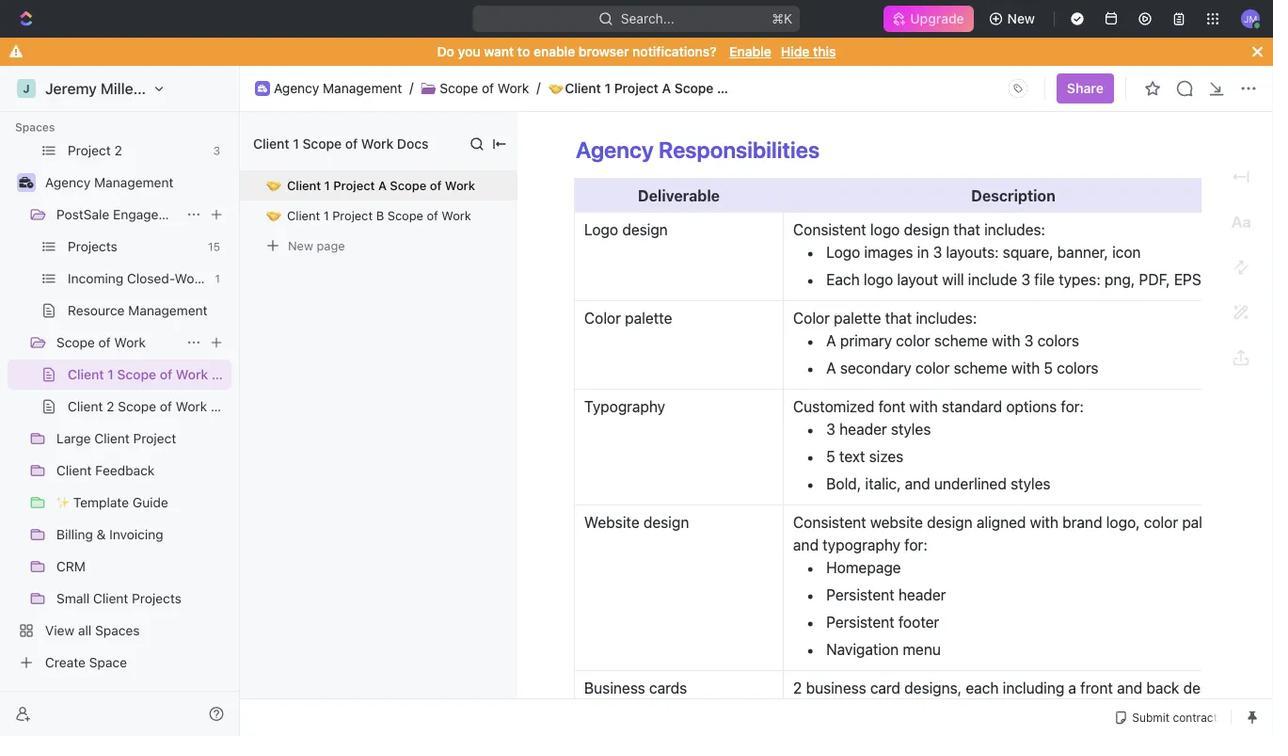 Task type: locate. For each thing, give the bounding box(es) containing it.
that up layouts: on the right top
[[954, 221, 981, 239]]

0 vertical spatial header
[[840, 420, 887, 438]]

2 consistent from the top
[[794, 514, 867, 531]]

design
[[623, 221, 668, 239], [904, 221, 950, 239], [644, 514, 689, 531], [927, 514, 973, 531], [1184, 679, 1229, 697]]

1 vertical spatial and
[[794, 536, 819, 554]]

design down underlined
[[927, 514, 973, 531]]

header up footer
[[899, 586, 946, 604]]

color down each
[[794, 309, 830, 327]]

colors up options
[[1057, 359, 1099, 377]]

color up standard
[[916, 359, 950, 377]]

✨
[[56, 495, 70, 510]]

and left typography
[[794, 536, 819, 554]]

1 vertical spatial 🤝
[[266, 178, 278, 193]]

with right font
[[910, 398, 938, 416]]

1 vertical spatial new
[[288, 239, 313, 253]]

1 vertical spatial for:
[[905, 536, 928, 554]]

new for new page
[[288, 239, 313, 253]]

2 vertical spatial management
[[128, 303, 208, 318]]

logo down the images
[[864, 271, 894, 289]]

includes:
[[985, 221, 1046, 239], [916, 309, 977, 327]]

template
[[73, 495, 129, 510]]

aligned
[[977, 514, 1027, 531]]

client 1 scope of work docs up client 2 scope of work docs
[[68, 367, 243, 382]]

1 horizontal spatial palette
[[834, 309, 881, 327]]

consistent inside consistent website design aligned with brand logo, color palette, and typography for: homepage persistent header persistent footer navigation menu
[[794, 514, 867, 531]]

2 business card designs, each including a front and back design
[[794, 679, 1229, 697]]

scope of work down resource
[[56, 335, 146, 350]]

logo,
[[1107, 514, 1140, 531]]

5 left text at the right of the page
[[827, 448, 836, 465]]

0 horizontal spatial header
[[840, 420, 887, 438]]

business time image
[[258, 85, 267, 92], [19, 177, 33, 188]]

view all spaces link
[[8, 616, 228, 646]]

🤝 button for 🤝 client 1 project a scope of work
[[265, 178, 287, 193]]

1 horizontal spatial 🤝 client 1 project a scope of work
[[549, 81, 766, 96]]

standard
[[942, 398, 1003, 416]]

0 horizontal spatial client 1 scope of work docs
[[68, 367, 243, 382]]

1 vertical spatial 2
[[107, 399, 114, 414]]

1 vertical spatial 🤝 client 1 project a scope of work
[[266, 178, 475, 193]]

header inside consistent website design aligned with brand logo, color palette, and typography for: homepage persistent header persistent footer navigation menu
[[899, 586, 946, 604]]

5 up options
[[1044, 359, 1053, 377]]

1 vertical spatial includes:
[[916, 309, 977, 327]]

1 🤝 button from the top
[[265, 178, 287, 193]]

client feedback link
[[56, 456, 228, 486]]

consistent up typography
[[794, 514, 867, 531]]

docs down client 1 scope of work docs link at the left of page
[[211, 399, 242, 414]]

0 horizontal spatial business time image
[[19, 177, 33, 188]]

2 vertical spatial docs
[[211, 399, 242, 414]]

new up the dropdown menu image
[[1008, 11, 1035, 26]]

consistent up each
[[794, 221, 867, 239]]

1 vertical spatial persistent
[[827, 613, 895, 631]]

client 1 scope of work docs up the '🤝 client 1 project b scope of work'
[[253, 136, 429, 152]]

0 horizontal spatial spaces
[[15, 120, 55, 134]]

0 horizontal spatial scope of work link
[[56, 328, 179, 358]]

design up in
[[904, 221, 950, 239]]

1 vertical spatial styles
[[1011, 475, 1051, 493]]

2 horizontal spatial agency
[[576, 136, 654, 163]]

persistent
[[827, 586, 895, 604], [827, 613, 895, 631]]

projects down crm link
[[132, 591, 182, 606]]

upgrade link
[[884, 6, 974, 32]]

small client projects
[[56, 591, 182, 606]]

1 horizontal spatial agency
[[274, 81, 319, 96]]

agency for business time icon inside sidebar navigation
[[45, 175, 91, 190]]

0 horizontal spatial color
[[585, 309, 621, 327]]

1 vertical spatial spaces
[[95, 623, 140, 638]]

management
[[323, 81, 402, 96], [94, 175, 174, 190], [128, 303, 208, 318]]

🤝 button
[[265, 178, 287, 193], [265, 208, 287, 223]]

header up text at the right of the page
[[840, 420, 887, 438]]

1 vertical spatial docs
[[212, 367, 243, 382]]

engagements
[[113, 207, 196, 222]]

2 left business
[[794, 679, 802, 697]]

color
[[896, 332, 931, 350], [916, 359, 950, 377], [1144, 514, 1179, 531]]

logo up the images
[[871, 221, 900, 239]]

scheme down will
[[935, 332, 988, 350]]

2 palette from the left
[[834, 309, 881, 327]]

tree
[[8, 8, 243, 678]]

client 2 scope of work docs link
[[68, 392, 242, 422]]

0 vertical spatial business time image
[[258, 85, 267, 92]]

0 horizontal spatial includes:
[[916, 309, 977, 327]]

includes: up square,
[[985, 221, 1046, 239]]

for: right options
[[1061, 398, 1084, 416]]

3 down workspace
[[213, 144, 220, 157]]

text
[[840, 448, 866, 465]]

1 vertical spatial logo
[[827, 243, 861, 261]]

scope of work link down resource management
[[56, 328, 179, 358]]

layout
[[898, 271, 939, 289]]

color up secondary
[[896, 332, 931, 350]]

palette for color palette
[[625, 309, 672, 327]]

b
[[376, 209, 384, 223]]

with
[[992, 332, 1021, 350], [1012, 359, 1040, 377], [910, 398, 938, 416], [1031, 514, 1059, 531]]

client 2 scope of work docs
[[68, 399, 242, 414]]

1 vertical spatial that
[[885, 309, 912, 327]]

card
[[871, 679, 901, 697]]

0 vertical spatial persistent
[[827, 586, 895, 604]]

1 vertical spatial 5
[[827, 448, 836, 465]]

🤝 client 1 project a scope of work up the '🤝 client 1 project b scope of work'
[[266, 178, 475, 193]]

italic,
[[865, 475, 901, 493]]

deliverable
[[638, 187, 720, 205]]

including
[[1003, 679, 1065, 697]]

scope of work link down want
[[440, 81, 529, 96]]

1 vertical spatial scope of work
[[56, 335, 146, 350]]

0 vertical spatial agency management
[[274, 81, 402, 96]]

🤝
[[549, 81, 561, 96], [266, 178, 278, 193], [266, 209, 278, 223]]

1 vertical spatial consistent
[[794, 514, 867, 531]]

spaces down small client projects
[[95, 623, 140, 638]]

0 horizontal spatial that
[[885, 309, 912, 327]]

logo up color palette
[[585, 221, 619, 239]]

1 horizontal spatial 5
[[1044, 359, 1053, 377]]

✨ template guide
[[56, 495, 168, 510]]

persistent up navigation
[[827, 613, 895, 631]]

0 horizontal spatial palette
[[625, 309, 672, 327]]

for: down website
[[905, 536, 928, 554]]

3 down the customized
[[827, 420, 836, 438]]

1 horizontal spatial logo
[[827, 243, 861, 261]]

0 vertical spatial management
[[323, 81, 402, 96]]

want
[[484, 44, 514, 59]]

0 horizontal spatial logo
[[585, 221, 619, 239]]

2 color from the left
[[794, 309, 830, 327]]

2 vertical spatial color
[[1144, 514, 1179, 531]]

client
[[565, 81, 601, 96], [253, 136, 290, 152], [287, 178, 321, 193], [287, 209, 320, 223], [68, 367, 104, 382], [68, 399, 103, 414], [94, 431, 130, 446], [56, 463, 92, 478], [93, 591, 128, 606]]

scope of work link
[[440, 81, 529, 96], [56, 328, 179, 358]]

back
[[1147, 679, 1180, 697]]

consistent inside consistent logo design that includes: logo images in 3 layouts: square, banner, icon each logo layout will include 3 file types: png, pdf, eps
[[794, 221, 867, 239]]

space
[[89, 655, 127, 670]]

2 horizontal spatial and
[[1117, 679, 1143, 697]]

3 up options
[[1025, 332, 1034, 350]]

0 horizontal spatial agency management link
[[45, 168, 228, 198]]

color up "typography"
[[585, 309, 621, 327]]

1 palette from the left
[[625, 309, 672, 327]]

enable
[[730, 44, 772, 59]]

1 vertical spatial scope of work link
[[56, 328, 179, 358]]

png,
[[1105, 271, 1136, 289]]

0 horizontal spatial projects
[[68, 239, 117, 254]]

resource management link
[[68, 296, 228, 326]]

website
[[871, 514, 923, 531]]

images
[[865, 243, 914, 261]]

project 2
[[68, 143, 122, 158]]

and right front
[[1117, 679, 1143, 697]]

palette
[[625, 309, 672, 327], [834, 309, 881, 327]]

color right logo,
[[1144, 514, 1179, 531]]

styles down font
[[891, 420, 931, 438]]

palette down logo design
[[625, 309, 672, 327]]

design down deliverable
[[623, 221, 668, 239]]

sizes
[[869, 448, 904, 465]]

for:
[[1061, 398, 1084, 416], [905, 536, 928, 554]]

1 horizontal spatial scope of work link
[[440, 81, 529, 96]]

and right italic, on the bottom right of page
[[905, 475, 931, 493]]

1 horizontal spatial includes:
[[985, 221, 1046, 239]]

tree inside sidebar navigation
[[8, 8, 243, 678]]

design right back
[[1184, 679, 1229, 697]]

0 horizontal spatial 5
[[827, 448, 836, 465]]

1 vertical spatial projects
[[132, 591, 182, 606]]

1 horizontal spatial color
[[794, 309, 830, 327]]

palette up primary at the top of the page
[[834, 309, 881, 327]]

🤝 client 1 project b scope of work
[[266, 209, 471, 223]]

color
[[585, 309, 621, 327], [794, 309, 830, 327]]

0 vertical spatial for:
[[1061, 398, 1084, 416]]

business time image inside sidebar navigation
[[19, 177, 33, 188]]

palette for color palette that includes: a primary color scheme with 3 colors a secondary color scheme with 5 colors
[[834, 309, 881, 327]]

scope of work
[[440, 81, 529, 96], [56, 335, 146, 350]]

1 vertical spatial management
[[94, 175, 174, 190]]

font
[[879, 398, 906, 416]]

design right the website
[[644, 514, 689, 531]]

0 vertical spatial styles
[[891, 420, 931, 438]]

includes: down will
[[916, 309, 977, 327]]

styles up aligned
[[1011, 475, 1051, 493]]

layouts:
[[947, 243, 999, 261]]

0 horizontal spatial and
[[794, 536, 819, 554]]

create
[[45, 655, 86, 670]]

2
[[114, 143, 122, 158], [107, 399, 114, 414], [794, 679, 802, 697]]

1 horizontal spatial and
[[905, 475, 931, 493]]

1 consistent from the top
[[794, 221, 867, 239]]

0 horizontal spatial new
[[288, 239, 313, 253]]

1 horizontal spatial header
[[899, 586, 946, 604]]

0 vertical spatial agency
[[274, 81, 319, 96]]

a down notifications?
[[662, 81, 671, 96]]

2 up large client project
[[107, 399, 114, 414]]

view
[[45, 623, 74, 638]]

that
[[954, 221, 981, 239], [885, 309, 912, 327]]

agency management inside sidebar navigation
[[45, 175, 174, 190]]

notifications?
[[633, 44, 717, 59]]

colors down file
[[1038, 332, 1080, 350]]

1 vertical spatial business time image
[[19, 177, 33, 188]]

0 vertical spatial logo
[[871, 221, 900, 239]]

docs up the '🤝 client 1 project b scope of work'
[[397, 136, 429, 152]]

0 horizontal spatial scope of work
[[56, 335, 146, 350]]

0 horizontal spatial 🤝 client 1 project a scope of work
[[266, 178, 475, 193]]

3 inside 'color palette that includes: a primary color scheme with 3 colors a secondary color scheme with 5 colors'
[[1025, 332, 1034, 350]]

0 vertical spatial agency management link
[[274, 81, 402, 96]]

new
[[1008, 11, 1035, 26], [288, 239, 313, 253]]

with left brand
[[1031, 514, 1059, 531]]

0 horizontal spatial agency
[[45, 175, 91, 190]]

work
[[498, 81, 529, 96], [733, 81, 766, 96], [361, 136, 394, 152], [445, 178, 475, 193], [442, 209, 471, 223], [114, 335, 146, 350], [176, 367, 208, 382], [176, 399, 207, 414]]

responsibilities
[[659, 136, 820, 163]]

3 inside tree
[[213, 144, 220, 157]]

and inside customized font with standard options for: 3 header styles 5 text sizes bold, italic, and underlined styles
[[905, 475, 931, 493]]

1 vertical spatial agency management
[[45, 175, 174, 190]]

0 vertical spatial 5
[[1044, 359, 1053, 377]]

a
[[1069, 679, 1077, 697]]

1 horizontal spatial projects
[[132, 591, 182, 606]]

that up primary at the top of the page
[[885, 309, 912, 327]]

palette inside 'color palette that includes: a primary color scheme with 3 colors a secondary color scheme with 5 colors'
[[834, 309, 881, 327]]

0 vertical spatial client 1 scope of work docs
[[253, 136, 429, 152]]

0 vertical spatial consistent
[[794, 221, 867, 239]]

0 vertical spatial logo
[[585, 221, 619, 239]]

new left page
[[288, 239, 313, 253]]

tree containing project 2
[[8, 8, 243, 678]]

docs up client 2 scope of work docs
[[212, 367, 243, 382]]

0 vertical spatial and
[[905, 475, 931, 493]]

1 color from the left
[[585, 309, 621, 327]]

persistent down homepage at right bottom
[[827, 586, 895, 604]]

agency inside tree
[[45, 175, 91, 190]]

work inside client 2 scope of work docs link
[[176, 399, 207, 414]]

0 vertical spatial spaces
[[15, 120, 55, 134]]

spaces down j
[[15, 120, 55, 134]]

new button
[[981, 4, 1047, 34]]

0 vertical spatial 2
[[114, 143, 122, 158]]

spaces
[[15, 120, 55, 134], [95, 623, 140, 638]]

0 vertical spatial 🤝 button
[[265, 178, 287, 193]]

color inside 'color palette that includes: a primary color scheme with 3 colors a secondary color scheme with 5 colors'
[[794, 309, 830, 327]]

0 horizontal spatial styles
[[891, 420, 931, 438]]

project up the '🤝 client 1 project b scope of work'
[[334, 178, 375, 193]]

1 horizontal spatial that
[[954, 221, 981, 239]]

1 vertical spatial client 1 scope of work docs
[[68, 367, 243, 382]]

0 vertical spatial that
[[954, 221, 981, 239]]

projects up the incoming
[[68, 239, 117, 254]]

🤝 client 1 project a scope of work down notifications?
[[549, 81, 766, 96]]

project
[[614, 81, 659, 96], [68, 143, 111, 158], [334, 178, 375, 193], [332, 209, 373, 223], [133, 431, 176, 446]]

0 vertical spatial 🤝 client 1 project a scope of work
[[549, 81, 766, 96]]

1 horizontal spatial agency management link
[[274, 81, 402, 96]]

logo up each
[[827, 243, 861, 261]]

0 vertical spatial 🤝
[[549, 81, 561, 96]]

tara shultz's workspace, , element
[[17, 79, 36, 98]]

project down do you want to enable browser notifications? enable hide this
[[614, 81, 659, 96]]

2 🤝 button from the top
[[265, 208, 287, 223]]

do
[[437, 44, 455, 59]]

this
[[813, 44, 836, 59]]

1 horizontal spatial scope of work
[[440, 81, 529, 96]]

styles
[[891, 420, 931, 438], [1011, 475, 1051, 493]]

agency for right business time icon
[[274, 81, 319, 96]]

0 horizontal spatial for:
[[905, 536, 928, 554]]

customized font with standard options for: 3 header styles 5 text sizes bold, italic, and underlined styles
[[794, 398, 1084, 493]]

project up postsale
[[68, 143, 111, 158]]

large
[[56, 431, 91, 446]]

agency management link for business time icon inside sidebar navigation
[[45, 168, 228, 198]]

1 vertical spatial header
[[899, 586, 946, 604]]

scheme up standard
[[954, 359, 1008, 377]]

search...
[[621, 11, 675, 26]]

typography
[[585, 398, 666, 416]]

1 horizontal spatial new
[[1008, 11, 1035, 26]]

scheme
[[935, 332, 988, 350], [954, 359, 1008, 377]]

1 vertical spatial 🤝 button
[[265, 208, 287, 223]]

management for right business time icon
[[323, 81, 402, 96]]

a left primary at the top of the page
[[827, 332, 837, 350]]

scope of work down want
[[440, 81, 529, 96]]

for: inside consistent website design aligned with brand logo, color palette, and typography for: homepage persistent header persistent footer navigation menu
[[905, 536, 928, 554]]

0 vertical spatial new
[[1008, 11, 1035, 26]]

new inside new button
[[1008, 11, 1035, 26]]

2 down miller's
[[114, 143, 122, 158]]

logo
[[585, 221, 619, 239], [827, 243, 861, 261]]



Task type: describe. For each thing, give the bounding box(es) containing it.
color palette
[[585, 309, 672, 327]]

j
[[23, 82, 30, 95]]

with inside consistent website design aligned with brand logo, color palette, and typography for: homepage persistent header persistent footer navigation menu
[[1031, 514, 1059, 531]]

3 right in
[[933, 243, 943, 261]]

1 vertical spatial colors
[[1057, 359, 1099, 377]]

view all spaces
[[45, 623, 140, 638]]

secondary
[[840, 359, 912, 377]]

create space
[[45, 655, 127, 670]]

✨ template guide link
[[56, 488, 228, 518]]

each
[[966, 679, 999, 697]]

designs,
[[905, 679, 962, 697]]

eps
[[1175, 271, 1202, 289]]

primary
[[840, 332, 892, 350]]

homepage
[[827, 559, 901, 577]]

color palette that includes: a primary color scheme with 3 colors a secondary color scheme with 5 colors
[[794, 309, 1099, 377]]

scope of work inside sidebar navigation
[[56, 335, 146, 350]]

projects link
[[68, 232, 201, 262]]

1 horizontal spatial client 1 scope of work docs
[[253, 136, 429, 152]]

will
[[943, 271, 964, 289]]

customized
[[794, 398, 875, 416]]

1 persistent from the top
[[827, 586, 895, 604]]

enable
[[534, 44, 575, 59]]

billing & invoicing
[[56, 527, 163, 542]]

design inside consistent website design aligned with brand logo, color palette, and typography for: homepage persistent header persistent footer navigation menu
[[927, 514, 973, 531]]

color for color palette that includes: a primary color scheme with 3 colors a secondary color scheme with 5 colors
[[794, 309, 830, 327]]

jeremy
[[45, 80, 97, 97]]

share
[[1067, 80, 1104, 96]]

create space link
[[8, 648, 228, 678]]

footer
[[899, 613, 940, 631]]

website
[[585, 514, 640, 531]]

1 horizontal spatial styles
[[1011, 475, 1051, 493]]

postsale engagements
[[56, 207, 196, 222]]

🤝 button for 🤝 client 1 project b scope of work
[[265, 208, 287, 223]]

a up the customized
[[827, 359, 837, 377]]

description
[[972, 187, 1056, 205]]

0 vertical spatial scope of work
[[440, 81, 529, 96]]

miller's
[[101, 80, 151, 97]]

won
[[175, 271, 202, 286]]

incoming closed-won deals link
[[68, 264, 239, 294]]

2 for client
[[107, 399, 114, 414]]

all
[[78, 623, 92, 638]]

2 for project
[[114, 143, 122, 158]]

with down include
[[992, 332, 1021, 350]]

business
[[585, 679, 646, 697]]

2 vertical spatial 2
[[794, 679, 802, 697]]

resource
[[68, 303, 125, 318]]

business cards
[[585, 679, 687, 697]]

large client project
[[56, 431, 176, 446]]

1 horizontal spatial business time image
[[258, 85, 267, 92]]

work inside client 1 scope of work docs link
[[176, 367, 208, 382]]

square,
[[1003, 243, 1054, 261]]

project 2 link
[[68, 136, 206, 166]]

jm
[[1244, 13, 1258, 24]]

agency responsibilities
[[576, 136, 820, 163]]

business
[[806, 679, 867, 697]]

small client projects link
[[56, 584, 228, 614]]

1 horizontal spatial spaces
[[95, 623, 140, 638]]

jeremy miller's workspace
[[45, 80, 233, 97]]

2 vertical spatial and
[[1117, 679, 1143, 697]]

with inside customized font with standard options for: 3 header styles 5 text sizes bold, italic, and underlined styles
[[910, 398, 938, 416]]

design inside consistent logo design that includes: logo images in 3 layouts: square, banner, icon each logo layout will include 3 file types: png, pdf, eps
[[904, 221, 950, 239]]

consistent for logo images in 3 layouts: square, banner, icon
[[794, 221, 867, 239]]

includes: inside consistent logo design that includes: logo images in 3 layouts: square, banner, icon each logo layout will include 3 file types: png, pdf, eps
[[985, 221, 1046, 239]]

crm
[[56, 559, 86, 574]]

that inside 'color palette that includes: a primary color scheme with 3 colors a secondary color scheme with 5 colors'
[[885, 309, 912, 327]]

management for business time icon inside sidebar navigation
[[94, 175, 174, 190]]

jm button
[[1236, 4, 1266, 34]]

logo inside consistent logo design that includes: logo images in 3 layouts: square, banner, icon each logo layout will include 3 file types: png, pdf, eps
[[827, 243, 861, 261]]

5 inside customized font with standard options for: 3 header styles 5 text sizes bold, italic, and underlined styles
[[827, 448, 836, 465]]

15
[[208, 240, 220, 253]]

project left "b"
[[332, 209, 373, 223]]

in
[[918, 243, 930, 261]]

upgrade
[[911, 11, 965, 26]]

crm link
[[56, 552, 228, 582]]

deals
[[205, 271, 239, 286]]

includes: inside 'color palette that includes: a primary color scheme with 3 colors a secondary color scheme with 5 colors'
[[916, 309, 977, 327]]

resource management
[[68, 303, 208, 318]]

0 vertical spatial scheme
[[935, 332, 988, 350]]

large client project link
[[56, 424, 228, 454]]

5 inside 'color palette that includes: a primary color scheme with 3 colors a secondary color scheme with 5 colors'
[[1044, 359, 1053, 377]]

0 vertical spatial colors
[[1038, 332, 1080, 350]]

project down client 2 scope of work docs link at the left of page
[[133, 431, 176, 446]]

logo design
[[585, 221, 668, 239]]

1 vertical spatial agency
[[576, 136, 654, 163]]

2 vertical spatial 🤝
[[266, 209, 278, 223]]

with up options
[[1012, 359, 1040, 377]]

and inside consistent website design aligned with brand logo, color palette, and typography for: homepage persistent header persistent footer navigation menu
[[794, 536, 819, 554]]

do you want to enable browser notifications? enable hide this
[[437, 44, 836, 59]]

1 vertical spatial scheme
[[954, 359, 1008, 377]]

postsale engagements link
[[56, 200, 196, 230]]

navigation
[[827, 641, 899, 658]]

that inside consistent logo design that includes: logo images in 3 layouts: square, banner, icon each logo layout will include 3 file types: png, pdf, eps
[[954, 221, 981, 239]]

1 vertical spatial logo
[[864, 271, 894, 289]]

brand
[[1063, 514, 1103, 531]]

you
[[458, 44, 481, 59]]

dropdown menu image
[[1003, 73, 1034, 104]]

0 vertical spatial docs
[[397, 136, 429, 152]]

1 vertical spatial color
[[916, 359, 950, 377]]

incoming
[[68, 271, 123, 286]]

0 vertical spatial projects
[[68, 239, 117, 254]]

a up "b"
[[378, 178, 387, 193]]

header inside customized font with standard options for: 3 header styles 5 text sizes bold, italic, and underlined styles
[[840, 420, 887, 438]]

sidebar navigation
[[0, 0, 244, 736]]

menu
[[903, 641, 941, 658]]

each
[[827, 271, 860, 289]]

docs for client 2 scope of work docs link at the left of page
[[211, 399, 242, 414]]

incoming closed-won deals
[[68, 271, 239, 286]]

2 persistent from the top
[[827, 613, 895, 631]]

cards
[[649, 679, 687, 697]]

0 vertical spatial color
[[896, 332, 931, 350]]

closed-
[[127, 271, 175, 286]]

page
[[317, 239, 345, 253]]

postsale
[[56, 207, 109, 222]]

new page
[[288, 239, 345, 253]]

front
[[1081, 679, 1114, 697]]

color for color palette
[[585, 309, 621, 327]]

billing
[[56, 527, 93, 542]]

⌘k
[[772, 11, 793, 26]]

types:
[[1059, 271, 1101, 289]]

file
[[1035, 271, 1055, 289]]

to
[[518, 44, 530, 59]]

agency management link for right business time icon
[[274, 81, 402, 96]]

client feedback
[[56, 463, 155, 478]]

new for new
[[1008, 11, 1035, 26]]

icon
[[1113, 243, 1141, 261]]

client 1 scope of work docs inside sidebar navigation
[[68, 367, 243, 382]]

scope of work link inside tree
[[56, 328, 179, 358]]

color inside consistent website design aligned with brand logo, color palette, and typography for: homepage persistent header persistent footer navigation menu
[[1144, 514, 1179, 531]]

invoicing
[[109, 527, 163, 542]]

bold,
[[827, 475, 862, 493]]

billing & invoicing link
[[56, 520, 228, 550]]

for: inside customized font with standard options for: 3 header styles 5 text sizes bold, italic, and underlined styles
[[1061, 398, 1084, 416]]

browser
[[579, 44, 629, 59]]

consistent logo design that includes: logo images in 3 layouts: square, banner, icon each logo layout will include 3 file types: png, pdf, eps
[[794, 221, 1202, 289]]

docs for client 1 scope of work docs link at the left of page
[[212, 367, 243, 382]]

3 left file
[[1022, 271, 1031, 289]]

consistent for homepage
[[794, 514, 867, 531]]

3 inside customized font with standard options for: 3 header styles 5 text sizes bold, italic, and underlined styles
[[827, 420, 836, 438]]



Task type: vqa. For each thing, say whether or not it's contained in the screenshot.
the 2 corresponding to Project
yes



